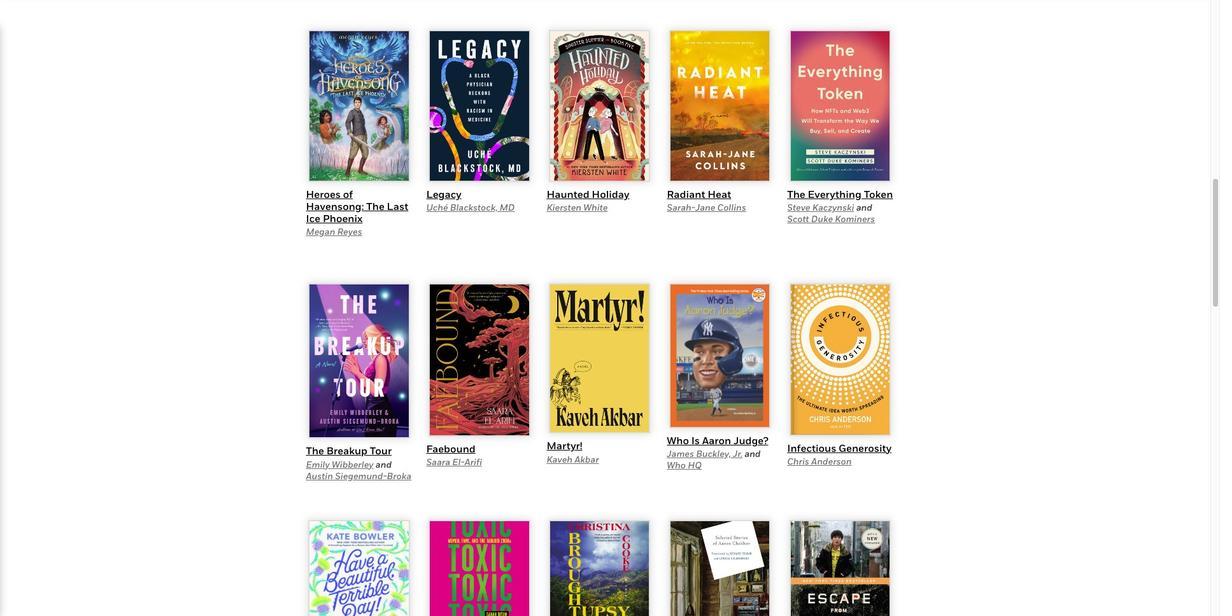 Task type: describe. For each thing, give the bounding box(es) containing it.
chris anderson link
[[788, 456, 852, 467]]

the everything token steve kaczynski and scott duke kominers
[[788, 188, 893, 224]]

martyr! link
[[547, 440, 583, 453]]

buckley,
[[696, 448, 731, 459]]

anderson
[[812, 456, 852, 467]]

md
[[500, 202, 515, 213]]

broka
[[387, 471, 412, 481]]

duke
[[812, 214, 833, 224]]

radiant
[[667, 188, 706, 201]]

token
[[864, 188, 893, 201]]

megan reyes link
[[306, 226, 362, 237]]

tour
[[370, 445, 392, 458]]

white
[[584, 202, 608, 213]]

judge?
[[734, 434, 769, 447]]

steve
[[788, 202, 811, 213]]

el-
[[452, 457, 465, 468]]

reyes
[[337, 226, 362, 237]]

who is aaron judge? image
[[669, 284, 771, 428]]

faebound saara el-arifi
[[426, 443, 482, 468]]

broughtupsy image
[[549, 520, 651, 617]]

and for tour
[[376, 459, 392, 470]]

kaveh
[[547, 454, 573, 465]]

the everything token image
[[790, 30, 891, 182]]

legacy link
[[426, 188, 462, 201]]

uché blackstock, md link
[[426, 202, 515, 213]]

radiant heat image
[[669, 30, 771, 182]]

ice
[[306, 212, 321, 225]]

who is aaron judge? link
[[667, 434, 769, 447]]

heroes of havensong: the last ice phoenix megan reyes
[[306, 188, 409, 237]]

faebound image
[[429, 284, 530, 437]]

toxic image
[[429, 520, 530, 617]]

hq
[[688, 460, 702, 471]]

kiersten
[[547, 202, 582, 213]]

james
[[667, 448, 694, 459]]

the for everything
[[788, 188, 806, 201]]

scott
[[788, 214, 809, 224]]

kiersten white link
[[547, 202, 608, 213]]

the for breakup
[[306, 445, 324, 458]]

kaveh akbar link
[[547, 454, 599, 465]]

who is aaron judge? james buckley, jr. and who hq
[[667, 434, 769, 471]]

infectious generosity chris anderson
[[788, 442, 892, 467]]

the inside heroes of havensong: the last ice phoenix megan reyes
[[367, 200, 385, 213]]

scott duke kominers link
[[788, 214, 875, 224]]

chris
[[788, 456, 810, 467]]

who hq link
[[667, 460, 702, 471]]

james buckley, jr. link
[[667, 448, 743, 459]]

arifi
[[465, 457, 482, 468]]

generosity
[[839, 442, 892, 455]]

kominers
[[835, 214, 875, 224]]

heroes
[[306, 188, 341, 201]]

haunted holiday kiersten white
[[547, 188, 630, 213]]

2 who from the top
[[667, 460, 686, 471]]



Task type: locate. For each thing, give the bounding box(es) containing it.
the up emily
[[306, 445, 324, 458]]

1 horizontal spatial and
[[745, 448, 761, 459]]

last
[[387, 200, 409, 213]]

haunted
[[547, 188, 590, 201]]

saara el-arifi link
[[426, 457, 482, 468]]

sarah-jane collins link
[[667, 202, 746, 213]]

jr.
[[733, 448, 743, 459]]

martyr!
[[547, 440, 583, 453]]

infectious generosity link
[[788, 442, 892, 455]]

jane
[[696, 202, 716, 213]]

radiant heat link
[[667, 188, 732, 201]]

0 vertical spatial who
[[667, 434, 689, 447]]

holiday
[[592, 188, 630, 201]]

collins
[[718, 202, 746, 213]]

2 horizontal spatial and
[[857, 202, 873, 213]]

the up steve
[[788, 188, 806, 201]]

austin
[[306, 471, 333, 481]]

and down "judge?"
[[745, 448, 761, 459]]

wibberley
[[332, 459, 374, 470]]

kaczynski
[[813, 202, 855, 213]]

the breakup tour image
[[308, 284, 410, 439]]

haunted holiday image
[[549, 30, 651, 182]]

emily
[[306, 459, 330, 470]]

infectious
[[788, 442, 837, 455]]

saara
[[426, 457, 450, 468]]

emily wibberley link
[[306, 459, 374, 470]]

megan
[[306, 226, 335, 237]]

0 horizontal spatial and
[[376, 459, 392, 470]]

havensong:
[[306, 200, 364, 213]]

the left last
[[367, 200, 385, 213]]

and inside the everything token steve kaczynski and scott duke kominers
[[857, 202, 873, 213]]

blackstock,
[[450, 202, 498, 213]]

who down james
[[667, 460, 686, 471]]

and for token
[[857, 202, 873, 213]]

heat
[[708, 188, 732, 201]]

martyr! kaveh akbar
[[547, 440, 599, 465]]

1 horizontal spatial the
[[367, 200, 385, 213]]

the breakup tour link
[[306, 445, 392, 458]]

and
[[857, 202, 873, 213], [745, 448, 761, 459], [376, 459, 392, 470]]

escape from camp 14 image
[[790, 520, 891, 617]]

uché
[[426, 202, 448, 213]]

and up kominers
[[857, 202, 873, 213]]

who
[[667, 434, 689, 447], [667, 460, 686, 471]]

austin siegemund-broka link
[[306, 471, 412, 481]]

akbar
[[575, 454, 599, 465]]

the
[[788, 188, 806, 201], [367, 200, 385, 213], [306, 445, 324, 458]]

and inside the breakup tour emily wibberley and austin siegemund-broka
[[376, 459, 392, 470]]

of
[[343, 188, 353, 201]]

infectious generosity image
[[790, 284, 891, 436]]

selected stories of anton chekhov image
[[669, 520, 771, 617]]

2 horizontal spatial the
[[788, 188, 806, 201]]

sarah-
[[667, 202, 696, 213]]

the inside the breakup tour emily wibberley and austin siegemund-broka
[[306, 445, 324, 458]]

1 vertical spatial who
[[667, 460, 686, 471]]

steve kaczynski link
[[788, 202, 855, 213]]

the inside the everything token steve kaczynski and scott duke kominers
[[788, 188, 806, 201]]

radiant heat sarah-jane collins
[[667, 188, 746, 213]]

haunted holiday link
[[547, 188, 630, 201]]

faebound
[[426, 443, 476, 456]]

have a beautiful, terrible day! image
[[308, 520, 410, 617]]

and inside who is aaron judge? james buckley, jr. and who hq
[[745, 448, 761, 459]]

aaron
[[703, 434, 732, 447]]

0 horizontal spatial the
[[306, 445, 324, 458]]

phoenix
[[323, 212, 363, 225]]

who up james
[[667, 434, 689, 447]]

and down "tour"
[[376, 459, 392, 470]]

the everything token link
[[788, 188, 893, 201]]

legacy uché blackstock, md
[[426, 188, 515, 213]]

1 who from the top
[[667, 434, 689, 447]]

the breakup tour emily wibberley and austin siegemund-broka
[[306, 445, 412, 481]]

legacy image
[[429, 30, 530, 182]]

legacy
[[426, 188, 462, 201]]

martyr! image
[[549, 284, 651, 434]]

siegemund-
[[335, 471, 387, 481]]

breakup
[[327, 445, 368, 458]]

heroes of havensong: the last ice phoenix image
[[308, 30, 410, 182]]

is
[[692, 434, 700, 447]]

faebound link
[[426, 443, 476, 456]]

heroes of havensong: the last ice phoenix link
[[306, 188, 409, 225]]

everything
[[808, 188, 862, 201]]



Task type: vqa. For each thing, say whether or not it's contained in the screenshot.
Plastic
no



